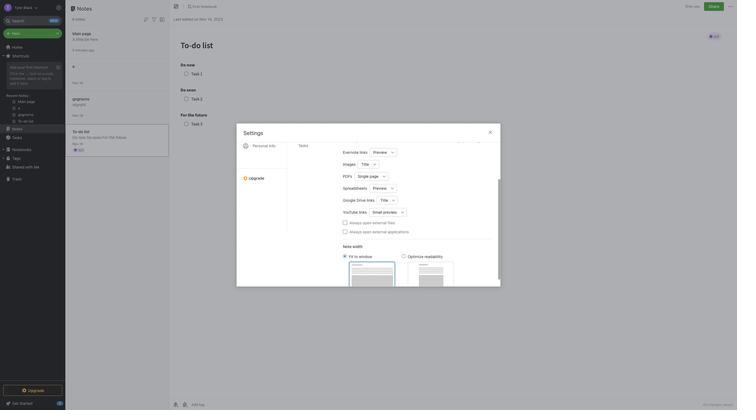 Task type: describe. For each thing, give the bounding box(es) containing it.
tasks inside tasks button
[[12, 135, 22, 140]]

now
[[78, 135, 86, 140]]

14 for gngnsrns
[[79, 114, 83, 118]]

shared with me link
[[0, 163, 65, 171]]

nov down "e"
[[72, 81, 79, 85]]

notebooks link
[[0, 145, 65, 154]]

last
[[174, 17, 181, 21]]

notes link
[[0, 125, 65, 133]]

optimize readability
[[408, 254, 443, 259]]

choose
[[343, 139, 356, 143]]

preview
[[383, 210, 397, 215]]

shared with me
[[12, 165, 39, 169]]

note,
[[46, 71, 54, 76]]

optimize
[[408, 254, 424, 259]]

youtube
[[343, 210, 358, 215]]

links left and
[[401, 139, 408, 143]]

links right drive
[[367, 198, 375, 203]]

e
[[72, 64, 75, 69]]

settings image
[[56, 4, 62, 11]]

tasks button
[[0, 133, 65, 142]]

14,
[[208, 17, 213, 21]]

tag
[[42, 76, 47, 81]]

trash
[[12, 177, 22, 181]]

add
[[10, 81, 16, 86]]

changes
[[708, 403, 722, 407]]

Choose default view option for PDFs field
[[355, 172, 389, 181]]

nov down sfgnsfd at the left
[[72, 114, 79, 118]]

settings
[[244, 130, 263, 136]]

shortcut
[[34, 65, 48, 69]]

Note Editor text field
[[169, 26, 738, 399]]

links down drive
[[359, 210, 367, 215]]

expand notebooks image
[[1, 147, 6, 152]]

Always open external files checkbox
[[343, 221, 347, 225]]

preview for spreadsheets
[[373, 186, 387, 191]]

edited
[[182, 17, 193, 21]]

nov 14 for gngnsrns
[[72, 114, 83, 118]]

add
[[10, 65, 17, 69]]

always open external applications
[[350, 230, 409, 234]]

preview button for evernote links
[[370, 148, 389, 157]]

attachments.
[[416, 139, 438, 143]]

small preview button
[[369, 208, 398, 217]]

click the ...
[[10, 71, 29, 76]]

Search text field
[[7, 16, 58, 26]]

14 for e
[[79, 81, 83, 85]]

your for first
[[18, 65, 25, 69]]

applications
[[388, 230, 409, 234]]

4
[[72, 17, 74, 22]]

tags
[[12, 156, 21, 161]]

2023
[[214, 17, 223, 21]]

it
[[17, 81, 19, 86]]

choose your default views for new links and attachments.
[[343, 139, 438, 143]]

readability
[[425, 254, 443, 259]]

Always open external applications checkbox
[[343, 230, 347, 234]]

note
[[343, 244, 352, 249]]

single
[[358, 174, 369, 179]]

default
[[365, 139, 376, 143]]

me
[[34, 165, 39, 169]]

do now do soon for the future
[[72, 135, 126, 140]]

trash link
[[0, 175, 65, 183]]

page for single
[[370, 174, 379, 179]]

youtube links
[[343, 210, 367, 215]]

evernote links
[[343, 150, 368, 155]]

stack
[[27, 76, 36, 81]]

fit
[[349, 254, 354, 259]]

title button for images
[[358, 160, 371, 169]]

open for always open external applications
[[363, 230, 372, 234]]

Choose default view option for Spreadsheets field
[[370, 184, 397, 193]]

pdfs
[[343, 174, 352, 179]]

recent
[[6, 93, 18, 98]]

icon on a note, notebook, stack or tag to add it here.
[[10, 71, 54, 86]]

close image
[[487, 129, 494, 136]]

Choose default view option for Google Drive links field
[[377, 196, 398, 205]]

title button for google drive links
[[377, 196, 390, 205]]

the inside note list element
[[109, 135, 115, 140]]

you
[[694, 4, 700, 9]]

main page a little bit here
[[72, 31, 98, 42]]

Fit to window radio
[[343, 254, 347, 258]]

on inside icon on a note, notebook, stack or tag to add it here.
[[38, 71, 42, 76]]

on inside note window element
[[194, 17, 199, 21]]

new
[[393, 139, 400, 143]]

soon
[[93, 135, 101, 140]]

1 do from the left
[[72, 135, 77, 140]]

all
[[703, 403, 708, 407]]

last edited on nov 14, 2023
[[174, 17, 223, 21]]

shared
[[12, 165, 24, 169]]

width
[[353, 244, 363, 249]]

sfgnsfd
[[72, 102, 86, 107]]

little
[[76, 37, 84, 42]]

add a reminder image
[[173, 402, 179, 408]]

notebook
[[201, 4, 217, 9]]

google
[[343, 198, 356, 203]]

minutes
[[75, 48, 88, 52]]

shortcuts
[[12, 54, 29, 58]]

tree containing home
[[0, 43, 65, 380]]

external for files
[[373, 221, 387, 225]]

always for always open external files
[[350, 221, 362, 225]]

always for always open external applications
[[350, 230, 362, 234]]

gngnsrns sfgnsfd
[[72, 97, 89, 107]]

tasks inside the tasks tab
[[298, 143, 308, 148]]

do
[[79, 129, 83, 134]]



Task type: vqa. For each thing, say whether or not it's contained in the screenshot.
a
yes



Task type: locate. For each thing, give the bounding box(es) containing it.
2 nov 14 from the top
[[72, 114, 83, 118]]

evernote
[[343, 150, 359, 155]]

4 notes
[[72, 17, 85, 22]]

here.
[[20, 81, 29, 86]]

14 down sfgnsfd at the left
[[79, 114, 83, 118]]

add your first shortcut
[[10, 65, 48, 69]]

nov 14 for e
[[72, 81, 83, 85]]

1 vertical spatial external
[[373, 230, 387, 234]]

1 vertical spatial title button
[[377, 196, 390, 205]]

do down 'to-'
[[72, 135, 77, 140]]

5 minutes ago
[[72, 48, 94, 52]]

external for applications
[[373, 230, 387, 234]]

upgrade for the bottommost upgrade "popup button"
[[28, 389, 44, 393]]

on right edited
[[194, 17, 199, 21]]

nov inside note window element
[[200, 17, 207, 21]]

notes inside 'group'
[[19, 93, 29, 98]]

0 vertical spatial 14
[[79, 81, 83, 85]]

group
[[0, 60, 65, 127]]

tasks
[[12, 135, 22, 140], [298, 143, 308, 148]]

Choose default view option for YouTube links field
[[369, 208, 407, 217]]

notes up tasks button
[[12, 127, 22, 131]]

future
[[116, 135, 126, 140]]

0 horizontal spatial upgrade button
[[3, 385, 62, 396]]

1 vertical spatial the
[[109, 135, 115, 140]]

nov 14
[[72, 81, 83, 85], [72, 114, 83, 118], [72, 142, 83, 146]]

personal info
[[253, 144, 276, 148]]

for
[[388, 139, 392, 143]]

1 vertical spatial tasks
[[298, 143, 308, 148]]

your for default
[[357, 139, 364, 143]]

14 up gngnsrns
[[79, 81, 83, 85]]

0 horizontal spatial page
[[82, 31, 91, 36]]

to right "fit"
[[355, 254, 358, 259]]

2 do from the left
[[87, 135, 92, 140]]

links right evernote on the left top
[[360, 150, 368, 155]]

option group containing fit to window
[[343, 254, 454, 288]]

preview down views
[[373, 150, 387, 155]]

to inside icon on a note, notebook, stack or tag to add it here.
[[48, 76, 51, 81]]

...
[[25, 71, 29, 76]]

preview for evernote links
[[373, 150, 387, 155]]

to-
[[72, 129, 79, 134]]

2 vertical spatial 14
[[79, 142, 83, 146]]

always right the always open external files "option"
[[350, 221, 362, 225]]

title inside choose default view option for images "field"
[[362, 162, 369, 167]]

0 vertical spatial title button
[[358, 160, 371, 169]]

single page
[[358, 174, 379, 179]]

nov
[[200, 17, 207, 21], [72, 81, 79, 85], [72, 114, 79, 118], [72, 142, 79, 146]]

Optimize readability radio
[[402, 254, 406, 258]]

first notebook
[[193, 4, 217, 9]]

preview up choose default view option for google drive links field
[[373, 186, 387, 191]]

1 vertical spatial preview
[[373, 186, 387, 191]]

1 horizontal spatial tasks
[[298, 143, 308, 148]]

1 horizontal spatial upgrade
[[249, 176, 264, 181]]

0 vertical spatial open
[[363, 221, 372, 225]]

to-do list
[[72, 129, 90, 134]]

recent notes
[[6, 93, 29, 98]]

views
[[377, 139, 387, 143]]

0 vertical spatial external
[[373, 221, 387, 225]]

5
[[72, 48, 75, 52]]

home
[[12, 45, 22, 49]]

new
[[12, 31, 20, 36]]

notebook,
[[10, 76, 26, 81]]

nov up 0/3
[[72, 142, 79, 146]]

add tag image
[[182, 402, 188, 408]]

1 vertical spatial on
[[38, 71, 42, 76]]

small preview
[[373, 210, 397, 215]]

ago
[[89, 48, 94, 52]]

0 horizontal spatial tasks
[[12, 135, 22, 140]]

on
[[194, 17, 199, 21], [38, 71, 42, 76]]

option group
[[343, 254, 454, 288]]

nov 14 up gngnsrns
[[72, 81, 83, 85]]

1 open from the top
[[363, 221, 372, 225]]

do down the list in the left top of the page
[[87, 135, 92, 140]]

0 vertical spatial on
[[194, 17, 199, 21]]

1 nov 14 from the top
[[72, 81, 83, 85]]

2 always from the top
[[350, 230, 362, 234]]

info
[[269, 144, 276, 148]]

title for google drive links
[[381, 198, 388, 203]]

all changes saved
[[703, 403, 733, 407]]

title for images
[[362, 162, 369, 167]]

first
[[26, 65, 33, 69]]

1 vertical spatial always
[[350, 230, 362, 234]]

preview button down choose default view option for pdfs field
[[370, 184, 388, 193]]

Choose default view option for Evernote links field
[[370, 148, 397, 157]]

preview
[[373, 150, 387, 155], [373, 186, 387, 191]]

2 vertical spatial nov 14
[[72, 142, 83, 146]]

here
[[90, 37, 98, 42]]

your up click the ...
[[18, 65, 25, 69]]

nov 14 up 0/3
[[72, 142, 83, 146]]

always right always open external applications checkbox
[[350, 230, 362, 234]]

1 vertical spatial nov 14
[[72, 114, 83, 118]]

0 horizontal spatial title
[[362, 162, 369, 167]]

external
[[373, 221, 387, 225], [373, 230, 387, 234]]

group containing add your first shortcut
[[0, 60, 65, 127]]

title button up single
[[358, 160, 371, 169]]

1 horizontal spatial on
[[194, 17, 199, 21]]

1 horizontal spatial the
[[109, 135, 115, 140]]

0 horizontal spatial your
[[18, 65, 25, 69]]

0/3
[[78, 148, 84, 152]]

1 horizontal spatial your
[[357, 139, 364, 143]]

page for main
[[82, 31, 91, 36]]

1 horizontal spatial title
[[381, 198, 388, 203]]

the
[[19, 71, 24, 76], [109, 135, 115, 140]]

1 always from the top
[[350, 221, 362, 225]]

title button down preview "field"
[[377, 196, 390, 205]]

None search field
[[7, 16, 58, 26]]

preview button for spreadsheets
[[370, 184, 388, 193]]

upgrade
[[249, 176, 264, 181], [28, 389, 44, 393]]

always
[[350, 221, 362, 225], [350, 230, 362, 234]]

to down note,
[[48, 76, 51, 81]]

0 vertical spatial page
[[82, 31, 91, 36]]

and
[[409, 139, 416, 143]]

expand note image
[[173, 3, 180, 10]]

open for always open external files
[[363, 221, 372, 225]]

title inside choose default view option for google drive links field
[[381, 198, 388, 203]]

0 horizontal spatial on
[[38, 71, 42, 76]]

share
[[709, 4, 720, 9]]

1 horizontal spatial page
[[370, 174, 379, 179]]

nov 14 down sfgnsfd at the left
[[72, 114, 83, 118]]

notes right recent
[[19, 93, 29, 98]]

to
[[48, 76, 51, 81], [355, 254, 358, 259]]

1 horizontal spatial do
[[87, 135, 92, 140]]

with
[[25, 165, 33, 169]]

page inside button
[[370, 174, 379, 179]]

drive
[[357, 198, 366, 203]]

1 horizontal spatial upgrade button
[[237, 168, 287, 183]]

1 vertical spatial open
[[363, 230, 372, 234]]

fit to window
[[349, 254, 372, 259]]

note width
[[343, 244, 363, 249]]

0 vertical spatial upgrade
[[249, 176, 264, 181]]

upgrade inside "tab list"
[[249, 176, 264, 181]]

the right the for
[[109, 135, 115, 140]]

preview button
[[370, 148, 389, 157], [370, 184, 388, 193]]

open up always open external applications
[[363, 221, 372, 225]]

0 horizontal spatial to
[[48, 76, 51, 81]]

page up bit
[[82, 31, 91, 36]]

1 vertical spatial upgrade button
[[3, 385, 62, 396]]

the inside 'group'
[[19, 71, 24, 76]]

0 vertical spatial nov 14
[[72, 81, 83, 85]]

0 vertical spatial title
[[362, 162, 369, 167]]

external up always open external applications
[[373, 221, 387, 225]]

2 14 from the top
[[79, 114, 83, 118]]

files
[[388, 221, 395, 225]]

notes inside note list element
[[77, 5, 92, 12]]

single page button
[[355, 172, 380, 181]]

0 vertical spatial tasks
[[12, 135, 22, 140]]

1 vertical spatial upgrade
[[28, 389, 44, 393]]

0 vertical spatial preview button
[[370, 148, 389, 157]]

your
[[18, 65, 25, 69], [357, 139, 364, 143]]

tasks tab
[[294, 141, 334, 150]]

upgrade button inside "tab list"
[[237, 168, 287, 183]]

1 horizontal spatial title button
[[377, 196, 390, 205]]

options?
[[462, 139, 476, 143]]

1 vertical spatial notes
[[19, 93, 29, 98]]

note window element
[[169, 0, 738, 410]]

0 horizontal spatial the
[[19, 71, 24, 76]]

1 vertical spatial page
[[370, 174, 379, 179]]

your left default
[[357, 139, 364, 143]]

1 vertical spatial your
[[357, 139, 364, 143]]

1 vertical spatial to
[[355, 254, 358, 259]]

preview inside field
[[373, 150, 387, 155]]

window
[[359, 254, 372, 259]]

0 horizontal spatial do
[[72, 135, 77, 140]]

for
[[102, 135, 108, 140]]

1 vertical spatial title
[[381, 198, 388, 203]]

preview button down views
[[370, 148, 389, 157]]

Choose default view option for Images field
[[358, 160, 379, 169]]

preview inside "field"
[[373, 186, 387, 191]]

notes up notes
[[77, 5, 92, 12]]

0 vertical spatial the
[[19, 71, 24, 76]]

1 external from the top
[[373, 221, 387, 225]]

title
[[362, 162, 369, 167], [381, 198, 388, 203]]

tags button
[[0, 154, 65, 163]]

notebooks
[[12, 147, 31, 152]]

links
[[401, 139, 408, 143], [360, 150, 368, 155], [367, 198, 375, 203], [359, 210, 367, 215]]

expand tags image
[[1, 156, 6, 161]]

a
[[43, 71, 45, 76]]

tab list
[[237, 89, 287, 234]]

notes
[[75, 17, 85, 22]]

tree
[[0, 43, 65, 380]]

bit
[[85, 37, 89, 42]]

2 open from the top
[[363, 230, 372, 234]]

3 14 from the top
[[79, 142, 83, 146]]

0 vertical spatial notes
[[77, 5, 92, 12]]

0 vertical spatial to
[[48, 76, 51, 81]]

are
[[449, 139, 455, 143]]

1 vertical spatial preview button
[[370, 184, 388, 193]]

or
[[37, 76, 41, 81]]

note list element
[[65, 0, 169, 410]]

icon
[[30, 71, 37, 76]]

0 horizontal spatial upgrade
[[28, 389, 44, 393]]

the left ...
[[19, 71, 24, 76]]

page right single
[[370, 174, 379, 179]]

title up single
[[362, 162, 369, 167]]

first
[[193, 4, 200, 9]]

0 vertical spatial your
[[18, 65, 25, 69]]

open down always open external files
[[363, 230, 372, 234]]

only you
[[686, 4, 700, 9]]

14 up 0/3
[[79, 142, 83, 146]]

title up the "small preview" button
[[381, 198, 388, 203]]

0 vertical spatial preview
[[373, 150, 387, 155]]

1 horizontal spatial to
[[355, 254, 358, 259]]

new button
[[3, 29, 62, 38]]

2 external from the top
[[373, 230, 387, 234]]

saved
[[723, 403, 733, 407]]

spreadsheets
[[343, 186, 367, 191]]

upgrade for upgrade "popup button" inside "tab list"
[[249, 176, 264, 181]]

2 vertical spatial notes
[[12, 127, 22, 131]]

tab list containing personal info
[[237, 89, 287, 234]]

1 14 from the top
[[79, 81, 83, 85]]

always open external files
[[350, 221, 395, 225]]

page inside main page a little bit here
[[82, 31, 91, 36]]

home link
[[0, 43, 65, 52]]

title button
[[358, 160, 371, 169], [377, 196, 390, 205]]

0 horizontal spatial title button
[[358, 160, 371, 169]]

a
[[72, 37, 75, 42]]

main
[[72, 31, 81, 36]]

external down always open external files
[[373, 230, 387, 234]]

0 vertical spatial upgrade button
[[237, 168, 287, 183]]

on left a
[[38, 71, 42, 76]]

0 vertical spatial always
[[350, 221, 362, 225]]

3 nov 14 from the top
[[72, 142, 83, 146]]

google drive links
[[343, 198, 375, 203]]

notes
[[77, 5, 92, 12], [19, 93, 29, 98], [12, 127, 22, 131]]

nov left 14,
[[200, 17, 207, 21]]

1 vertical spatial 14
[[79, 114, 83, 118]]



